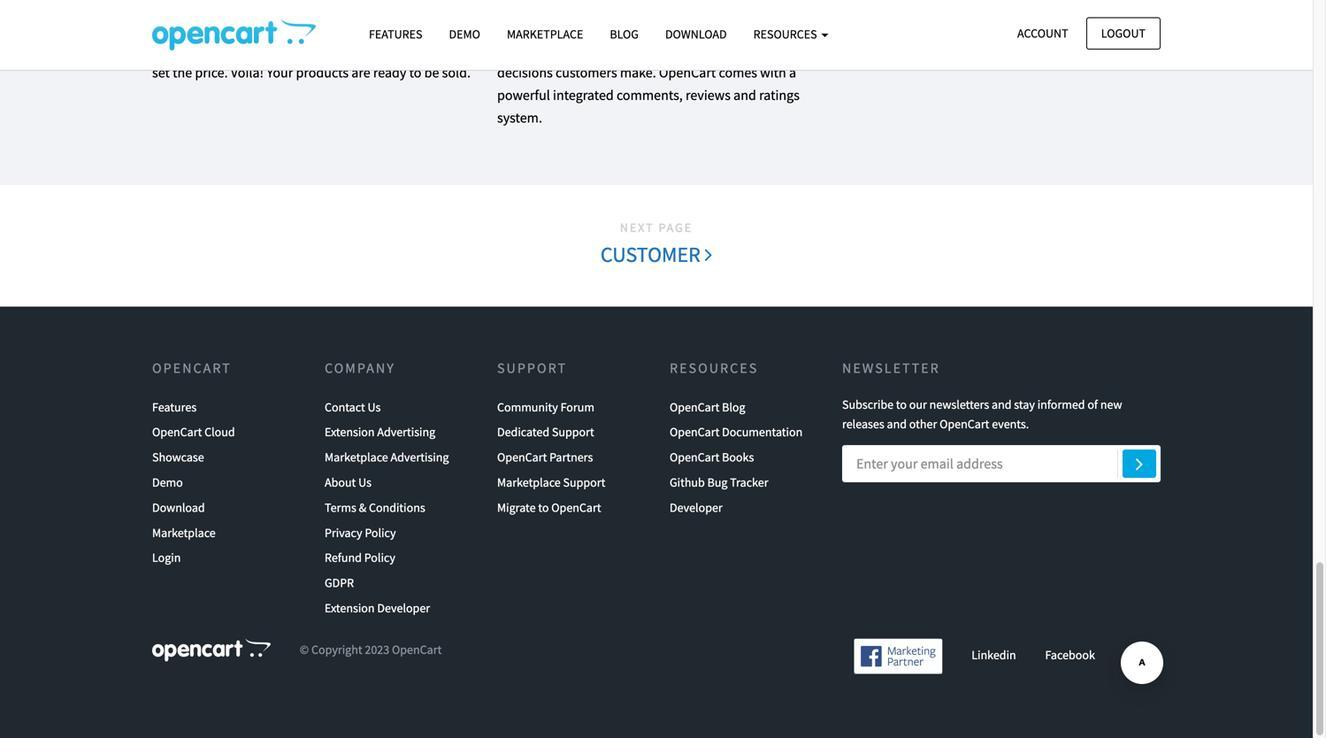 Task type: describe. For each thing, give the bounding box(es) containing it.
marketplace advertising
[[325, 449, 449, 465]]

1 vertical spatial reviews
[[686, 86, 731, 104]]

events.
[[992, 416, 1030, 432]]

dedicated support
[[497, 424, 595, 440]]

opencart documentation
[[670, 424, 803, 440]]

opencart up showcase
[[152, 424, 202, 440]]

logout
[[1102, 25, 1146, 41]]

refund policy
[[325, 550, 396, 566]]

1 vertical spatial resources
[[670, 359, 759, 377]]

are inside customer product reviews are among the most important factors that trigger the buy or don't buy decisions customers make. opencart comes with a powerful integrated comments, reviews and ratings system.
[[655, 18, 674, 36]]

opencart inside opencart makes it easy to sell digital products. all you need to do is click a button, upload the product and set the price. voila! your products are ready to be sold.
[[152, 18, 209, 36]]

need
[[152, 41, 182, 59]]

company
[[325, 359, 396, 377]]

demo for the bottommost demo link
[[152, 474, 183, 490]]

and inside opencart makes it easy to sell digital products. all you need to do is click a button, upload the product and set the price. voila! your products are ready to be sold.
[[433, 41, 456, 59]]

extension developer
[[325, 600, 430, 616]]

opencart up opencart documentation
[[670, 399, 720, 415]]

our
[[910, 396, 927, 412]]

digital
[[332, 18, 369, 36]]

powerful
[[497, 86, 550, 104]]

cloud
[[205, 424, 235, 440]]

blog link
[[597, 19, 652, 50]]

gdpr link
[[325, 571, 354, 596]]

with
[[761, 64, 787, 81]]

make.
[[620, 64, 657, 81]]

marketplace support
[[497, 474, 606, 490]]

to left do
[[185, 41, 197, 59]]

privacy
[[325, 525, 363, 541]]

advertising for extension advertising
[[377, 424, 436, 440]]

that inside customer product reviews are among the most important factors that trigger the buy or don't buy decisions customers make. opencart comes with a powerful integrated comments, reviews and ratings system.
[[603, 41, 628, 59]]

reward
[[853, 18, 895, 36]]

conditions
[[369, 500, 426, 515]]

is
[[218, 41, 228, 59]]

us for contact us
[[368, 399, 381, 415]]

1 buy from the left
[[695, 41, 717, 59]]

click
[[230, 41, 257, 59]]

opencart inside customer product reviews are among the most important factors that trigger the buy or don't buy decisions customers make. opencart comes with a powerful integrated comments, reviews and ratings system.
[[659, 64, 716, 81]]

us for about us
[[359, 474, 372, 490]]

opencart makes it easy to sell digital products. all you need to do is click a button, upload the product and set the price. voila! your products are ready to be sold.
[[152, 18, 471, 81]]

and left other
[[887, 416, 907, 432]]

releases
[[843, 416, 885, 432]]

1 horizontal spatial angle right image
[[1136, 453, 1144, 474]]

demo for right demo link
[[449, 26, 481, 42]]

customers
[[556, 64, 618, 81]]

purchases.
[[1049, 41, 1113, 59]]

privacy policy
[[325, 525, 396, 541]]

2 buy from the left
[[769, 41, 791, 59]]

system.
[[497, 109, 543, 127]]

terms
[[325, 500, 357, 515]]

to left sell
[[294, 18, 306, 36]]

linkedin link
[[972, 647, 1017, 663]]

0 vertical spatial resources
[[754, 26, 820, 42]]

ready
[[373, 64, 407, 81]]

customer
[[843, 41, 898, 59]]

migrate to opencart
[[497, 500, 602, 515]]

support for marketplace
[[563, 474, 606, 490]]

all
[[431, 18, 446, 36]]

marketplace up decisions
[[507, 26, 584, 42]]

products
[[296, 64, 349, 81]]

marketplace up about us
[[325, 449, 388, 465]]

and inside 'a reward program that drives results. increase customer lifetime value and return purchases.'
[[984, 41, 1006, 59]]

marketplace up the migrate
[[497, 474, 561, 490]]

dedicated
[[497, 424, 550, 440]]

opencart - features image
[[152, 19, 316, 50]]

newsletters
[[930, 396, 990, 412]]

subscribe
[[843, 396, 894, 412]]

makes
[[212, 18, 251, 36]]

© copyright 2023 opencart
[[300, 642, 442, 658]]

1 vertical spatial demo link
[[152, 470, 183, 495]]

github bug tracker
[[670, 474, 769, 490]]

subscribe to our newsletters and stay informed of new releases and other opencart events.
[[843, 396, 1123, 432]]

extension developer link
[[325, 596, 430, 621]]

account link
[[1003, 17, 1084, 49]]

login link
[[152, 545, 181, 571]]

opencart cloud link
[[152, 420, 235, 445]]

opencart cloud
[[152, 424, 235, 440]]

download link for blog
[[652, 19, 741, 50]]

facebook
[[1046, 647, 1096, 663]]

1 horizontal spatial developer
[[670, 500, 723, 515]]

resources link
[[741, 19, 842, 50]]

&
[[359, 500, 367, 515]]

marketplace up login
[[152, 525, 216, 541]]

about
[[325, 474, 356, 490]]

1 horizontal spatial demo link
[[436, 19, 494, 50]]

login
[[152, 550, 181, 566]]

that inside 'a reward program that drives results. increase customer lifetime value and return purchases.'
[[951, 18, 976, 36]]

support for dedicated
[[552, 424, 595, 440]]

contact us
[[325, 399, 381, 415]]

newsletter
[[843, 359, 941, 377]]

opencart down 'opencart blog' link
[[670, 424, 720, 440]]

facebook marketing partner image
[[855, 638, 943, 674]]

it
[[253, 18, 262, 36]]

easy
[[265, 18, 291, 36]]

features link for opencart cloud
[[152, 395, 197, 420]]

opencart books link
[[670, 445, 754, 470]]

program
[[898, 18, 949, 36]]

community
[[497, 399, 558, 415]]

factors
[[560, 41, 600, 59]]

page
[[659, 219, 693, 235]]

features link for demo
[[356, 19, 436, 50]]

github bug tracker link
[[670, 470, 769, 495]]

most
[[744, 18, 774, 36]]

gdpr
[[325, 575, 354, 591]]

customer link
[[600, 238, 714, 271]]

Enter your email address text field
[[843, 445, 1161, 482]]

0 vertical spatial marketplace link
[[494, 19, 597, 50]]

0 horizontal spatial blog
[[610, 26, 639, 42]]

comes
[[719, 64, 758, 81]]



Task type: vqa. For each thing, say whether or not it's contained in the screenshot.
rightmost human
no



Task type: locate. For each thing, give the bounding box(es) containing it.
1 vertical spatial support
[[552, 424, 595, 440]]

download left don't
[[666, 26, 727, 42]]

features for demo
[[369, 26, 423, 42]]

features link
[[356, 19, 436, 50], [152, 395, 197, 420]]

extension down gdpr link in the left of the page
[[325, 600, 375, 616]]

opencart right 2023
[[392, 642, 442, 658]]

set
[[152, 64, 170, 81]]

forum
[[561, 399, 595, 415]]

opencart up github
[[670, 449, 720, 465]]

1 horizontal spatial blog
[[722, 399, 746, 415]]

are
[[655, 18, 674, 36], [352, 64, 371, 81]]

other
[[910, 416, 938, 432]]

demo inside demo link
[[449, 26, 481, 42]]

demo link
[[436, 19, 494, 50], [152, 470, 183, 495]]

download link down showcase link
[[152, 495, 205, 520]]

partners
[[550, 449, 593, 465]]

demo down showcase link
[[152, 474, 183, 490]]

1 horizontal spatial features
[[369, 26, 423, 42]]

1 vertical spatial angle right image
[[1136, 453, 1144, 474]]

extension advertising link
[[325, 420, 436, 445]]

opencart up need on the top left
[[152, 18, 209, 36]]

do
[[200, 41, 215, 59]]

opencart books
[[670, 449, 754, 465]]

policy for refund policy
[[364, 550, 396, 566]]

terms & conditions link
[[325, 495, 426, 520]]

and down comes
[[734, 86, 757, 104]]

advertising down extension advertising link
[[391, 449, 449, 465]]

opencart partners link
[[497, 445, 593, 470]]

resources up opencart blog on the right of page
[[670, 359, 759, 377]]

demo link up the sold.
[[436, 19, 494, 50]]

the down the among at the right of page
[[672, 41, 692, 59]]

0 vertical spatial support
[[497, 359, 567, 377]]

0 vertical spatial customer
[[497, 18, 555, 36]]

1 horizontal spatial reviews
[[686, 86, 731, 104]]

you
[[449, 18, 471, 36]]

that up value
[[951, 18, 976, 36]]

0 vertical spatial that
[[951, 18, 976, 36]]

customer for customer
[[601, 241, 705, 268]]

button,
[[270, 41, 314, 59]]

©
[[300, 642, 309, 658]]

0 vertical spatial a
[[260, 41, 267, 59]]

a right with
[[789, 64, 797, 81]]

1 vertical spatial advertising
[[391, 449, 449, 465]]

new
[[1101, 396, 1123, 412]]

1 vertical spatial download
[[152, 500, 205, 515]]

0 horizontal spatial features
[[152, 399, 197, 415]]

1 vertical spatial developer
[[377, 600, 430, 616]]

refund
[[325, 550, 362, 566]]

results.
[[1017, 18, 1060, 36]]

policy
[[365, 525, 396, 541], [364, 550, 396, 566]]

angle right image inside customer 'link'
[[705, 244, 713, 265]]

bug
[[708, 474, 728, 490]]

the up ready
[[361, 41, 381, 59]]

1 vertical spatial features link
[[152, 395, 197, 420]]

your
[[267, 64, 293, 81]]

product inside opencart makes it easy to sell digital products. all you need to do is click a button, upload the product and set the price. voila! your products are ready to be sold.
[[384, 41, 430, 59]]

marketplace link up decisions
[[494, 19, 597, 50]]

0 horizontal spatial features link
[[152, 395, 197, 420]]

and inside customer product reviews are among the most important factors that trigger the buy or don't buy decisions customers make. opencart comes with a powerful integrated comments, reviews and ratings system.
[[734, 86, 757, 104]]

community forum
[[497, 399, 595, 415]]

and down all
[[433, 41, 456, 59]]

0 vertical spatial policy
[[365, 525, 396, 541]]

showcase
[[152, 449, 204, 465]]

customer inside 'link'
[[601, 241, 705, 268]]

1 extension from the top
[[325, 424, 375, 440]]

support
[[497, 359, 567, 377], [552, 424, 595, 440], [563, 474, 606, 490]]

developer link
[[670, 495, 723, 520]]

reviews
[[607, 18, 652, 36], [686, 86, 731, 104]]

0 horizontal spatial a
[[260, 41, 267, 59]]

1 vertical spatial features
[[152, 399, 197, 415]]

opencart down marketplace support link
[[552, 500, 602, 515]]

1 horizontal spatial product
[[558, 18, 604, 36]]

marketplace support link
[[497, 470, 606, 495]]

advertising up marketplace advertising
[[377, 424, 436, 440]]

opencart up opencart cloud
[[152, 359, 232, 377]]

1 vertical spatial blog
[[722, 399, 746, 415]]

0 horizontal spatial demo
[[152, 474, 183, 490]]

0 vertical spatial are
[[655, 18, 674, 36]]

policy down "privacy policy" link
[[364, 550, 396, 566]]

to left our
[[897, 396, 907, 412]]

product up the factors
[[558, 18, 604, 36]]

buy left or
[[695, 41, 717, 59]]

a right the 'click'
[[260, 41, 267, 59]]

stay
[[1015, 396, 1036, 412]]

return
[[1009, 41, 1046, 59]]

are left ready
[[352, 64, 371, 81]]

1 horizontal spatial download
[[666, 26, 727, 42]]

customer up important
[[497, 18, 555, 36]]

the up or
[[721, 18, 741, 36]]

extension advertising
[[325, 424, 436, 440]]

to inside subscribe to our newsletters and stay informed of new releases and other opencart events.
[[897, 396, 907, 412]]

0 vertical spatial demo
[[449, 26, 481, 42]]

download link up comes
[[652, 19, 741, 50]]

policy down terms & conditions link
[[365, 525, 396, 541]]

extension for extension developer
[[325, 600, 375, 616]]

1 horizontal spatial that
[[951, 18, 976, 36]]

1 vertical spatial are
[[352, 64, 371, 81]]

next page
[[620, 219, 693, 235]]

0 vertical spatial advertising
[[377, 424, 436, 440]]

sell
[[309, 18, 329, 36]]

product down products.
[[384, 41, 430, 59]]

developer inside 'link'
[[377, 600, 430, 616]]

0 horizontal spatial buy
[[695, 41, 717, 59]]

opencart down dedicated on the bottom left of the page
[[497, 449, 547, 465]]

the
[[721, 18, 741, 36], [361, 41, 381, 59], [672, 41, 692, 59], [173, 64, 192, 81]]

0 vertical spatial features link
[[356, 19, 436, 50]]

1 horizontal spatial customer
[[601, 241, 705, 268]]

reviews down comes
[[686, 86, 731, 104]]

0 vertical spatial blog
[[610, 26, 639, 42]]

extension for extension advertising
[[325, 424, 375, 440]]

developer down github
[[670, 500, 723, 515]]

linkedin
[[972, 647, 1017, 663]]

customer for customer product reviews are among the most important factors that trigger the buy or don't buy decisions customers make. opencart comes with a powerful integrated comments, reviews and ratings system.
[[497, 18, 555, 36]]

0 horizontal spatial that
[[603, 41, 628, 59]]

1 vertical spatial download link
[[152, 495, 205, 520]]

download down showcase link
[[152, 500, 205, 515]]

features up ready
[[369, 26, 423, 42]]

contact us link
[[325, 395, 381, 420]]

to left be at the left top of page
[[409, 64, 422, 81]]

opencart image
[[152, 638, 271, 662]]

voila!
[[231, 64, 264, 81]]

advertising for marketplace advertising
[[391, 449, 449, 465]]

0 vertical spatial features
[[369, 26, 423, 42]]

0 horizontal spatial download link
[[152, 495, 205, 520]]

0 vertical spatial reviews
[[607, 18, 652, 36]]

don't
[[735, 41, 766, 59]]

migrate
[[497, 500, 536, 515]]

1 vertical spatial customer
[[601, 241, 705, 268]]

opencart blog link
[[670, 395, 746, 420]]

and
[[433, 41, 456, 59], [984, 41, 1006, 59], [734, 86, 757, 104], [992, 396, 1012, 412], [887, 416, 907, 432]]

customer down next page
[[601, 241, 705, 268]]

features link up opencart cloud
[[152, 395, 197, 420]]

lifetime
[[901, 41, 946, 59]]

2023
[[365, 642, 390, 658]]

are inside opencart makes it easy to sell digital products. all you need to do is click a button, upload the product and set the price. voila! your products are ready to be sold.
[[352, 64, 371, 81]]

blog up opencart documentation
[[722, 399, 746, 415]]

marketplace
[[507, 26, 584, 42], [325, 449, 388, 465], [497, 474, 561, 490], [152, 525, 216, 541]]

of
[[1088, 396, 1098, 412]]

features link up ready
[[356, 19, 436, 50]]

support down partners at left bottom
[[563, 474, 606, 490]]

blog up make.
[[610, 26, 639, 42]]

demo right all
[[449, 26, 481, 42]]

1 vertical spatial marketplace link
[[152, 520, 216, 545]]

1 vertical spatial extension
[[325, 600, 375, 616]]

1 horizontal spatial demo
[[449, 26, 481, 42]]

a
[[843, 18, 850, 36]]

account
[[1018, 25, 1069, 41]]

decisions
[[497, 64, 553, 81]]

that up make.
[[603, 41, 628, 59]]

and up 'events.'
[[992, 396, 1012, 412]]

about us
[[325, 474, 372, 490]]

2 vertical spatial support
[[563, 474, 606, 490]]

us
[[368, 399, 381, 415], [359, 474, 372, 490]]

0 horizontal spatial reviews
[[607, 18, 652, 36]]

opencart inside subscribe to our newsletters and stay informed of new releases and other opencart events.
[[940, 416, 990, 432]]

products.
[[372, 18, 428, 36]]

0 horizontal spatial download
[[152, 500, 205, 515]]

us right the about
[[359, 474, 372, 490]]

1 vertical spatial us
[[359, 474, 372, 490]]

resources
[[754, 26, 820, 42], [670, 359, 759, 377]]

the right set on the top
[[173, 64, 192, 81]]

dedicated support link
[[497, 420, 595, 445]]

1 vertical spatial product
[[384, 41, 430, 59]]

download link for demo
[[152, 495, 205, 520]]

demo
[[449, 26, 481, 42], [152, 474, 183, 490]]

blog
[[610, 26, 639, 42], [722, 399, 746, 415]]

0 vertical spatial extension
[[325, 424, 375, 440]]

0 vertical spatial angle right image
[[705, 244, 713, 265]]

migrate to opencart link
[[497, 495, 602, 520]]

download for blog
[[666, 26, 727, 42]]

policy for privacy policy
[[365, 525, 396, 541]]

next
[[620, 219, 655, 235]]

product inside customer product reviews are among the most important factors that trigger the buy or don't buy decisions customers make. opencart comes with a powerful integrated comments, reviews and ratings system.
[[558, 18, 604, 36]]

opencart down newsletters
[[940, 416, 990, 432]]

angle right image
[[705, 244, 713, 265], [1136, 453, 1144, 474]]

0 vertical spatial product
[[558, 18, 604, 36]]

1 vertical spatial that
[[603, 41, 628, 59]]

download for demo
[[152, 500, 205, 515]]

1 horizontal spatial a
[[789, 64, 797, 81]]

0 vertical spatial developer
[[670, 500, 723, 515]]

reviews up trigger
[[607, 18, 652, 36]]

among
[[677, 18, 719, 36]]

extension
[[325, 424, 375, 440], [325, 600, 375, 616]]

us up "extension advertising"
[[368, 399, 381, 415]]

1 vertical spatial policy
[[364, 550, 396, 566]]

are up trigger
[[655, 18, 674, 36]]

support up community
[[497, 359, 567, 377]]

extension inside 'link'
[[325, 600, 375, 616]]

0 horizontal spatial developer
[[377, 600, 430, 616]]

about us link
[[325, 470, 372, 495]]

a
[[260, 41, 267, 59], [789, 64, 797, 81]]

advertising
[[377, 424, 436, 440], [391, 449, 449, 465]]

opencart up comments,
[[659, 64, 716, 81]]

0 vertical spatial download link
[[652, 19, 741, 50]]

0 vertical spatial demo link
[[436, 19, 494, 50]]

ratings
[[760, 86, 800, 104]]

1 vertical spatial a
[[789, 64, 797, 81]]

2 extension from the top
[[325, 600, 375, 616]]

0 horizontal spatial marketplace link
[[152, 520, 216, 545]]

facebook link
[[1046, 647, 1096, 663]]

1 horizontal spatial buy
[[769, 41, 791, 59]]

0 horizontal spatial customer
[[497, 18, 555, 36]]

0 horizontal spatial product
[[384, 41, 430, 59]]

developer up 2023
[[377, 600, 430, 616]]

1 horizontal spatial marketplace link
[[494, 19, 597, 50]]

1 vertical spatial demo
[[152, 474, 183, 490]]

0 horizontal spatial angle right image
[[705, 244, 713, 265]]

integrated
[[553, 86, 614, 104]]

and down the drives
[[984, 41, 1006, 59]]

extension down contact us link
[[325, 424, 375, 440]]

showcase link
[[152, 445, 204, 470]]

twitter
[[1125, 647, 1161, 663]]

opencart
[[152, 18, 209, 36], [659, 64, 716, 81], [152, 359, 232, 377], [670, 399, 720, 415], [940, 416, 990, 432], [152, 424, 202, 440], [670, 424, 720, 440], [497, 449, 547, 465], [670, 449, 720, 465], [552, 500, 602, 515], [392, 642, 442, 658]]

a inside customer product reviews are among the most important factors that trigger the buy or don't buy decisions customers make. opencart comes with a powerful integrated comments, reviews and ratings system.
[[789, 64, 797, 81]]

a inside opencart makes it easy to sell digital products. all you need to do is click a button, upload the product and set the price. voila! your products are ready to be sold.
[[260, 41, 267, 59]]

download
[[666, 26, 727, 42], [152, 500, 205, 515]]

resources up with
[[754, 26, 820, 42]]

0 horizontal spatial demo link
[[152, 470, 183, 495]]

sold.
[[442, 64, 471, 81]]

0 vertical spatial us
[[368, 399, 381, 415]]

demo link down showcase
[[152, 470, 183, 495]]

0 horizontal spatial are
[[352, 64, 371, 81]]

features for opencart cloud
[[152, 399, 197, 415]]

0 vertical spatial download
[[666, 26, 727, 42]]

1 horizontal spatial download link
[[652, 19, 741, 50]]

support up partners at left bottom
[[552, 424, 595, 440]]

to down marketplace support link
[[538, 500, 549, 515]]

features up opencart cloud
[[152, 399, 197, 415]]

1 horizontal spatial are
[[655, 18, 674, 36]]

customer inside customer product reviews are among the most important factors that trigger the buy or don't buy decisions customers make. opencart comes with a powerful integrated comments, reviews and ratings system.
[[497, 18, 555, 36]]

product
[[558, 18, 604, 36], [384, 41, 430, 59]]

that
[[951, 18, 976, 36], [603, 41, 628, 59]]

marketplace link up login
[[152, 520, 216, 545]]

price.
[[195, 64, 228, 81]]

buy up with
[[769, 41, 791, 59]]

1 horizontal spatial features link
[[356, 19, 436, 50]]

informed
[[1038, 396, 1086, 412]]

be
[[425, 64, 439, 81]]



